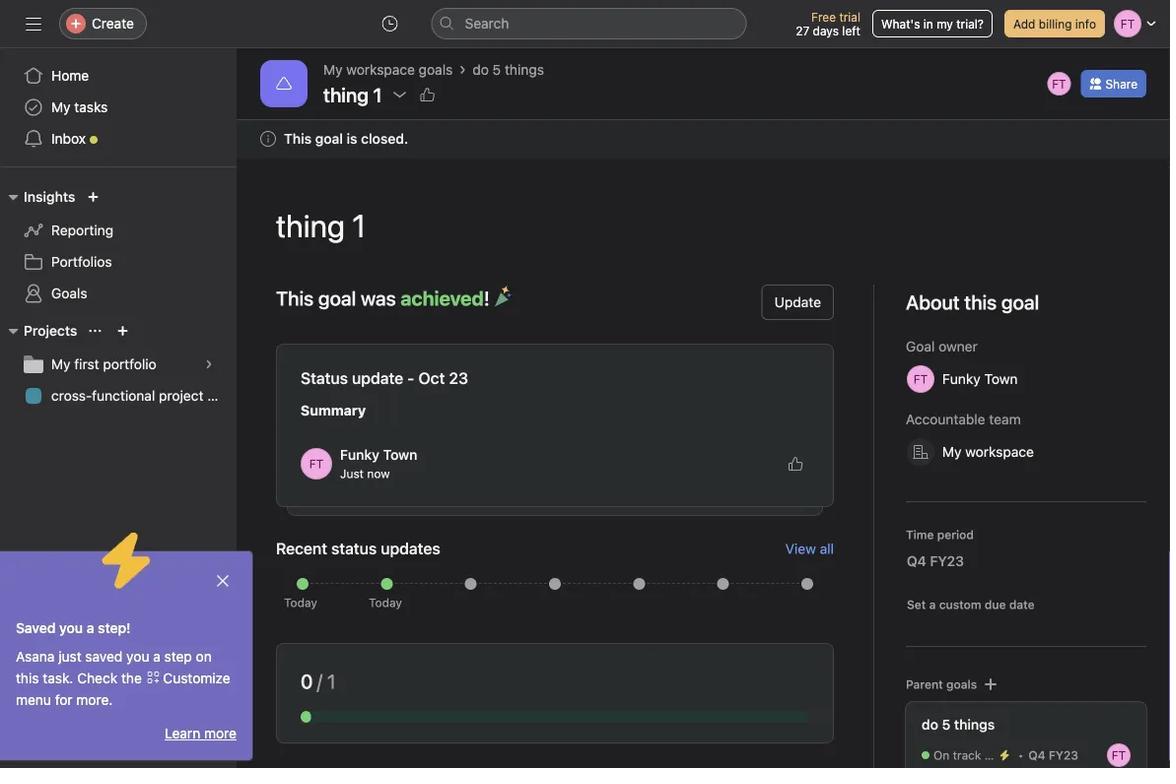 Task type: describe. For each thing, give the bounding box(es) containing it.
add
[[1013, 17, 1036, 31]]

functional
[[92, 388, 155, 404]]

period
[[937, 528, 974, 542]]

my for my workspace goals
[[323, 62, 343, 78]]

1 vertical spatial goals
[[946, 678, 977, 692]]

trial?
[[956, 17, 984, 31]]

Goal name text field
[[260, 190, 1146, 261]]

first
[[74, 356, 99, 373]]

add billing info button
[[1004, 10, 1105, 37]]

plan
[[207, 388, 234, 404]]

team
[[989, 412, 1021, 428]]

/
[[317, 670, 322, 694]]

my tasks link
[[12, 92, 225, 123]]

home link
[[12, 60, 225, 92]]

time period
[[906, 528, 974, 542]]

asana
[[16, 649, 55, 665]]

project
[[159, 388, 204, 404]]

view
[[785, 541, 816, 557]]

closed.
[[361, 131, 408, 147]]

accountable team
[[906, 412, 1021, 428]]

customize
[[163, 671, 230, 687]]

what's in my trial?
[[881, 17, 984, 31]]

create
[[92, 15, 134, 32]]

1 horizontal spatial do
[[922, 717, 938, 733]]

time
[[906, 528, 934, 542]]

set a custom due date
[[907, 598, 1035, 612]]

workspace for my workspace
[[965, 444, 1034, 460]]

custom
[[939, 598, 981, 612]]

1 horizontal spatial q4 fy23 button
[[1024, 746, 1103, 766]]

track
[[953, 749, 981, 763]]

about
[[906, 291, 960, 314]]

more
[[204, 726, 237, 742]]

just
[[340, 467, 364, 481]]

more.
[[76, 693, 113, 709]]

what's in my trial? button
[[872, 10, 993, 37]]

0 horizontal spatial 0 likes. click to like this task image
[[420, 87, 435, 103]]

1 today from the left
[[284, 596, 317, 610]]

about this goal
[[906, 291, 1039, 314]]

0 horizontal spatial fy23
[[930, 554, 964, 570]]

step!
[[98, 621, 131, 637]]

my workspace goals link
[[323, 59, 453, 81]]

close toast image
[[215, 574, 231, 590]]

learn
[[165, 726, 200, 742]]

thing 1
[[323, 83, 382, 106]]

1 vertical spatial fy23
[[1049, 749, 1078, 763]]

learn more
[[165, 726, 237, 742]]

0 vertical spatial things
[[505, 62, 544, 78]]

for
[[55, 693, 73, 709]]

owner
[[939, 339, 978, 355]]

goal for was
[[318, 287, 356, 310]]

funky for funky town
[[942, 371, 981, 387]]

1 horizontal spatial things
[[954, 717, 995, 733]]

goals link
[[12, 278, 225, 310]]

new image
[[87, 191, 99, 203]]

ft inside button
[[1052, 77, 1066, 91]]

(0%)
[[985, 749, 1012, 763]]

0 horizontal spatial do 5 things
[[473, 62, 544, 78]]

my first portfolio
[[51, 356, 156, 373]]

-
[[407, 369, 415, 388]]

the
[[121, 671, 142, 687]]

free trial 27 days left
[[796, 10, 861, 37]]

share
[[1106, 77, 1138, 91]]

parent goals
[[906, 678, 977, 692]]

reporting
[[51, 222, 113, 239]]

recent
[[276, 540, 327, 558]]

billing
[[1039, 17, 1072, 31]]

search
[[465, 15, 509, 32]]

cross-
[[51, 388, 92, 404]]

inbox
[[51, 131, 86, 147]]

portfolios
[[51, 254, 112, 270]]

0 vertical spatial do
[[473, 62, 489, 78]]

learn more link
[[165, 726, 237, 742]]

projects
[[24, 323, 77, 339]]

ft button
[[1045, 70, 1073, 98]]

all
[[820, 541, 834, 557]]

saved you a step!
[[16, 621, 131, 637]]

on track (0%)
[[934, 749, 1012, 763]]

accountable
[[906, 412, 985, 428]]

projects button
[[0, 319, 77, 343]]

on
[[196, 649, 212, 665]]

days
[[813, 24, 839, 37]]

my for my workspace
[[942, 444, 962, 460]]

customize menu for more.
[[16, 671, 230, 709]]

my for my tasks
[[51, 99, 71, 115]]

do 5 things link
[[473, 59, 544, 81]]

add billing info
[[1013, 17, 1096, 31]]

view all button
[[785, 541, 834, 557]]

my first portfolio link
[[12, 349, 225, 381]]

search button
[[431, 8, 747, 39]]

q4 inside dropdown button
[[907, 554, 926, 570]]



Task type: vqa. For each thing, say whether or not it's contained in the screenshot.
the James james.peterson1902@gmail.com
no



Task type: locate. For each thing, give the bounding box(es) containing it.
0 horizontal spatial things
[[505, 62, 544, 78]]

2 today from the left
[[369, 596, 402, 610]]

town up "now"
[[383, 447, 417, 463]]

0 horizontal spatial you
[[59, 621, 83, 637]]

my inside projects element
[[51, 356, 71, 373]]

0 likes. click to like this task image inside latest status update "element"
[[788, 456, 803, 472]]

a right set in the bottom right of the page
[[929, 598, 936, 612]]

workspace
[[346, 62, 415, 78], [965, 444, 1034, 460]]

1 horizontal spatial town
[[984, 371, 1018, 387]]

summary
[[301, 403, 366, 419]]

town for funky town just now
[[383, 447, 417, 463]]

1 vertical spatial workspace
[[965, 444, 1034, 460]]

0 vertical spatial town
[[984, 371, 1018, 387]]

update button
[[762, 285, 834, 320]]

town inside funky town dropdown button
[[984, 371, 1018, 387]]

cross-functional project plan
[[51, 388, 234, 404]]

q4 right "•"
[[1029, 749, 1046, 763]]

0 vertical spatial workspace
[[346, 62, 415, 78]]

1 vertical spatial funky
[[340, 447, 380, 463]]

my inside dropdown button
[[942, 444, 962, 460]]

my left tasks
[[51, 99, 71, 115]]

1 horizontal spatial fy23
[[1049, 749, 1078, 763]]

town
[[984, 371, 1018, 387], [383, 447, 417, 463]]

my left first
[[51, 356, 71, 373]]

a left step
[[153, 649, 161, 665]]

0 horizontal spatial goals
[[419, 62, 453, 78]]

my down the accountable
[[942, 444, 962, 460]]

1 vertical spatial do
[[922, 717, 938, 733]]

share button
[[1081, 70, 1146, 98]]

1 horizontal spatial 0 likes. click to like this task image
[[788, 456, 803, 472]]

was
[[361, 287, 396, 310]]

0 vertical spatial 5
[[493, 62, 501, 78]]

town up team
[[984, 371, 1018, 387]]

check
[[77, 671, 117, 687]]

5 up the on
[[942, 717, 951, 733]]

2 vertical spatial a
[[153, 649, 161, 665]]

q4 fy23 button right (0%)
[[1024, 746, 1103, 766]]

tasks
[[74, 99, 108, 115]]

global element
[[0, 48, 237, 167]]

0 vertical spatial 0 likes. click to like this task image
[[420, 87, 435, 103]]

goals inside "link"
[[419, 62, 453, 78]]

0 horizontal spatial q4
[[907, 554, 926, 570]]

insights button
[[0, 185, 75, 209]]

recent status updates
[[276, 540, 440, 558]]

goal
[[315, 131, 343, 147], [318, 287, 356, 310]]

1 vertical spatial ft
[[309, 457, 324, 471]]

set a custom due date button
[[902, 595, 1040, 615]]

q4 fy23
[[907, 554, 964, 570]]

!
[[484, 287, 490, 310]]

you up just
[[59, 621, 83, 637]]

this for this goal is closed.
[[284, 131, 312, 147]]

0 vertical spatial you
[[59, 621, 83, 637]]

1 vertical spatial q4 fy23 button
[[1024, 746, 1103, 766]]

this
[[16, 671, 39, 687]]

insights
[[24, 189, 75, 205]]

things down search
[[505, 62, 544, 78]]

funky town just now
[[340, 447, 417, 481]]

this for this goal was achieved !
[[276, 287, 314, 310]]

q4 down time at right
[[907, 554, 926, 570]]

q4 fy23 button down "time period"
[[894, 544, 997, 580]]

history image
[[382, 16, 398, 32]]

0 vertical spatial fy23
[[930, 554, 964, 570]]

funky inside dropdown button
[[942, 371, 981, 387]]

ft
[[1052, 77, 1066, 91], [309, 457, 324, 471], [1112, 749, 1126, 763]]

1
[[327, 670, 336, 694]]

show options image
[[392, 87, 408, 103]]

do 5 things down search
[[473, 62, 544, 78]]

saved
[[85, 649, 123, 665]]

ft left share button
[[1052, 77, 1066, 91]]

see details, my first portfolio image
[[203, 359, 215, 371]]

1 vertical spatial a
[[86, 621, 94, 637]]

1 vertical spatial things
[[954, 717, 995, 733]]

step
[[164, 649, 192, 665]]

projects element
[[0, 313, 237, 416]]

workspace inside "link"
[[346, 62, 415, 78]]

0 horizontal spatial ft
[[309, 457, 324, 471]]

add parent goal image
[[983, 677, 999, 693]]

1 horizontal spatial workspace
[[965, 444, 1034, 460]]

workspace down team
[[965, 444, 1034, 460]]

0 horizontal spatial q4 fy23 button
[[894, 544, 997, 580]]

parent
[[906, 678, 943, 692]]

0 horizontal spatial workspace
[[346, 62, 415, 78]]

1 horizontal spatial a
[[153, 649, 161, 665]]

goals
[[51, 285, 87, 302]]

a inside button
[[929, 598, 936, 612]]

1 vertical spatial do 5 things
[[922, 717, 995, 733]]

1 vertical spatial this
[[276, 287, 314, 310]]

new project or portfolio image
[[117, 325, 129, 337]]

0 horizontal spatial a
[[86, 621, 94, 637]]

goals
[[419, 62, 453, 78], [946, 678, 977, 692]]

free
[[811, 10, 836, 24]]

things
[[505, 62, 544, 78], [954, 717, 995, 733]]

home
[[51, 68, 89, 84]]

hide sidebar image
[[26, 16, 41, 32]]

goal owner
[[906, 339, 978, 355]]

show options, current sort, top image
[[89, 325, 101, 337]]

you inside asana just saved you a step on this task. check the
[[126, 649, 149, 665]]

insights element
[[0, 179, 237, 313]]

menu
[[16, 693, 51, 709]]

2 vertical spatial ft
[[1112, 749, 1126, 763]]

1 horizontal spatial q4
[[1029, 749, 1046, 763]]

1 horizontal spatial funky
[[942, 371, 981, 387]]

0 horizontal spatial today
[[284, 596, 317, 610]]

workspace up show options image at the left top
[[346, 62, 415, 78]]

1 vertical spatial town
[[383, 447, 417, 463]]

latest status update element
[[276, 344, 834, 508]]

1 horizontal spatial do 5 things
[[922, 717, 995, 733]]

0 vertical spatial q4
[[907, 554, 926, 570]]

2 horizontal spatial ft
[[1112, 749, 1126, 763]]

workspace for my workspace goals
[[346, 62, 415, 78]]

1 vertical spatial 5
[[942, 717, 951, 733]]

fy23
[[930, 554, 964, 570], [1049, 749, 1078, 763]]

view all
[[785, 541, 834, 557]]

my workspace button
[[898, 435, 1067, 470]]

1 vertical spatial you
[[126, 649, 149, 665]]

funky town link
[[340, 447, 417, 463]]

my workspace goals
[[323, 62, 453, 78]]

0 vertical spatial goal
[[315, 131, 343, 147]]

0 / 1
[[301, 670, 336, 694]]

1 horizontal spatial 5
[[942, 717, 951, 733]]

goal
[[906, 339, 935, 355]]

date
[[1009, 598, 1035, 612]]

1 vertical spatial 0 likes. click to like this task image
[[788, 456, 803, 472]]

oct 23
[[419, 369, 468, 388]]

update
[[352, 369, 403, 388]]

status update - oct 23
[[301, 369, 468, 388]]

0 vertical spatial a
[[929, 598, 936, 612]]

goal left is
[[315, 131, 343, 147]]

0 horizontal spatial 5
[[493, 62, 501, 78]]

0 likes. click to like this task image
[[420, 87, 435, 103], [788, 456, 803, 472]]

funky
[[942, 371, 981, 387], [340, 447, 380, 463]]

funky for funky town just now
[[340, 447, 380, 463]]

my inside "link"
[[323, 62, 343, 78]]

today
[[284, 596, 317, 610], [369, 596, 402, 610]]

a left step!
[[86, 621, 94, 637]]

a
[[929, 598, 936, 612], [86, 621, 94, 637], [153, 649, 161, 665]]

0 vertical spatial q4 fy23 button
[[894, 544, 997, 580]]

0 likes. click to like this task image up view
[[788, 456, 803, 472]]

in
[[924, 17, 933, 31]]

this
[[284, 131, 312, 147], [276, 287, 314, 310]]

funky town
[[942, 371, 1018, 387]]

q4 fy23 button
[[894, 544, 997, 580], [1024, 746, 1103, 766]]

funky down owner at the top of page
[[942, 371, 981, 387]]

funky up just
[[340, 447, 380, 463]]

1 vertical spatial goal
[[318, 287, 356, 310]]

this goal is closed.
[[284, 131, 408, 147]]

ft inside latest status update "element"
[[309, 457, 324, 471]]

workspace inside dropdown button
[[965, 444, 1034, 460]]

is
[[347, 131, 357, 147]]

town inside "funky town just now"
[[383, 447, 417, 463]]

asana just saved you a step on this task. check the
[[16, 649, 212, 687]]

• q4 fy23
[[1018, 749, 1078, 763]]

0 vertical spatial ft
[[1052, 77, 1066, 91]]

this left is
[[284, 131, 312, 147]]

1 horizontal spatial ft
[[1052, 77, 1066, 91]]

trial
[[839, 10, 861, 24]]

create button
[[59, 8, 147, 39]]

5 down search
[[493, 62, 501, 78]]

my
[[323, 62, 343, 78], [51, 99, 71, 115], [51, 356, 71, 373], [942, 444, 962, 460]]

1 horizontal spatial you
[[126, 649, 149, 665]]

this goal
[[964, 291, 1039, 314]]

my
[[937, 17, 953, 31]]

today down status updates
[[369, 596, 402, 610]]

my inside global element
[[51, 99, 71, 115]]

do down search
[[473, 62, 489, 78]]

my tasks
[[51, 99, 108, 115]]

0 horizontal spatial town
[[383, 447, 417, 463]]

27
[[796, 24, 810, 37]]

0 horizontal spatial funky
[[340, 447, 380, 463]]

0 vertical spatial this
[[284, 131, 312, 147]]

do 5 things
[[473, 62, 544, 78], [922, 717, 995, 733]]

0 likes. click to like this task image right show options image at the left top
[[420, 87, 435, 103]]

a inside asana just saved you a step on this task. check the
[[153, 649, 161, 665]]

do up the on
[[922, 717, 938, 733]]

0 vertical spatial goals
[[419, 62, 453, 78]]

portfolio
[[103, 356, 156, 373]]

ft left just
[[309, 457, 324, 471]]

goal for is
[[315, 131, 343, 147]]

this goal was achieved !
[[276, 287, 490, 310]]

goal left was
[[318, 287, 356, 310]]

search list box
[[431, 8, 747, 39]]

do 5 things up the track
[[922, 717, 995, 733]]

fy23 right "•"
[[1049, 749, 1078, 763]]

0 vertical spatial do 5 things
[[473, 62, 544, 78]]

this left was
[[276, 287, 314, 310]]

saved
[[16, 621, 56, 637]]

you up "the"
[[126, 649, 149, 665]]

0
[[301, 670, 313, 694]]

do
[[473, 62, 489, 78], [922, 717, 938, 733]]

town for funky town
[[984, 371, 1018, 387]]

1 horizontal spatial goals
[[946, 678, 977, 692]]

0 horizontal spatial do
[[473, 62, 489, 78]]

my up thing 1
[[323, 62, 343, 78]]

achieved
[[401, 287, 484, 310]]

due
[[985, 598, 1006, 612]]

my for my first portfolio
[[51, 356, 71, 373]]

fy23 down "time period"
[[930, 554, 964, 570]]

my workspace
[[942, 444, 1034, 460]]

funky inside "funky town just now"
[[340, 447, 380, 463]]

1 vertical spatial q4
[[1029, 749, 1046, 763]]

portfolios link
[[12, 246, 225, 278]]

inbox link
[[12, 123, 225, 155]]

today down recent
[[284, 596, 317, 610]]

2 horizontal spatial a
[[929, 598, 936, 612]]

1 horizontal spatial today
[[369, 596, 402, 610]]

0 vertical spatial funky
[[942, 371, 981, 387]]

things up on track (0%)
[[954, 717, 995, 733]]

ft right '• q4 fy23'
[[1112, 749, 1126, 763]]



